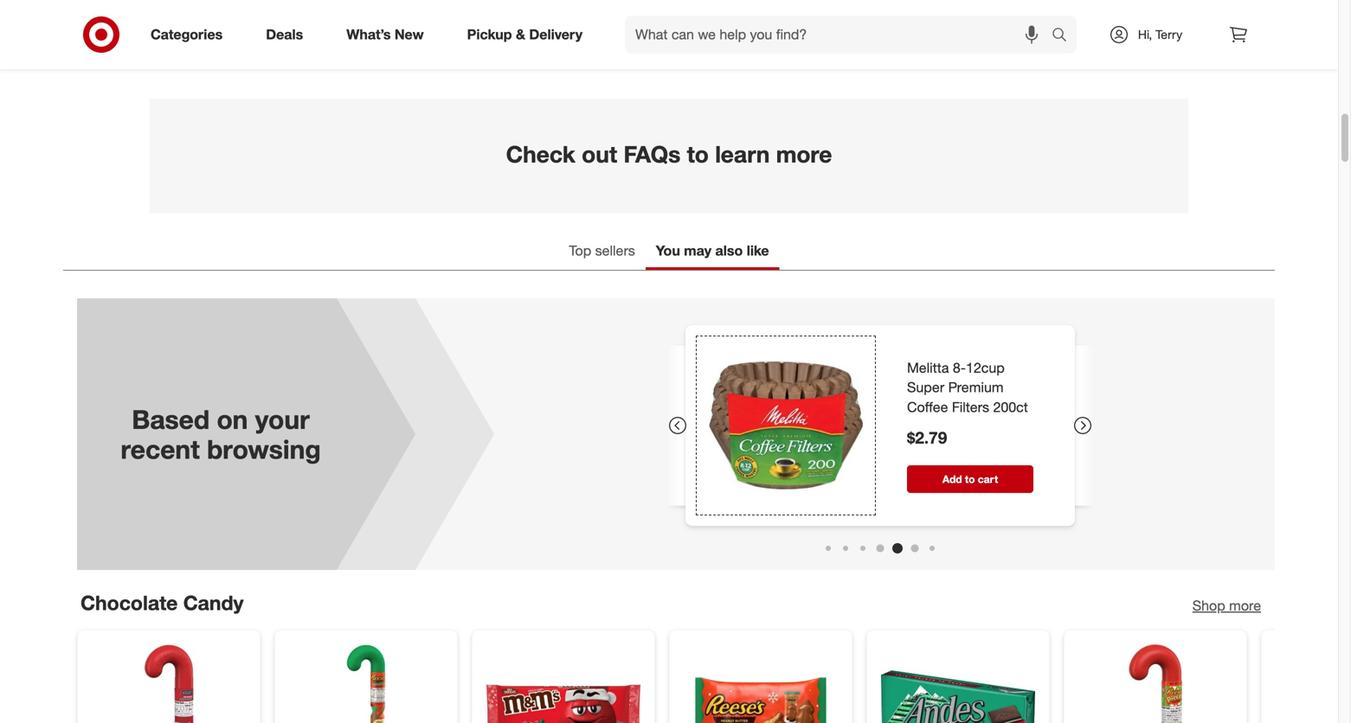 Task type: describe. For each thing, give the bounding box(es) containing it.
melitta 8-12cup super premium coffee filters 200ct
[[907, 360, 1028, 416]]

1 horizontal spatial &
[[516, 26, 525, 43]]

new
[[395, 26, 424, 43]]

categories
[[151, 26, 223, 43]]

8-
[[953, 360, 966, 377]]

0 horizontal spatial pay
[[227, 43, 249, 59]]

out
[[582, 140, 617, 168]]

0 vertical spatial pay
[[348, 16, 382, 41]]

shop more
[[1193, 598, 1261, 615]]

delivery inside pay per delivery pay $9.99 at checkout & get your essentials without leaving home.
[[425, 16, 499, 41]]

buy an annual shipt membership & enjoy free delivery on orders above $35.
[[709, 42, 1121, 57]]

2 horizontal spatial &
[[893, 42, 900, 57]]

home.
[[583, 43, 620, 59]]

what's
[[346, 26, 391, 43]]

top sellers
[[569, 242, 635, 259]]

candy
[[183, 591, 244, 616]]

without
[[490, 43, 534, 59]]

above
[[1062, 42, 1095, 57]]

what's new
[[346, 26, 424, 43]]

$2.79 add to cart
[[907, 428, 998, 486]]

chocolate candy
[[81, 591, 244, 616]]

1 horizontal spatial on
[[1006, 42, 1020, 57]]

1 horizontal spatial delivery
[[961, 42, 1003, 57]]

what's new link
[[332, 16, 446, 54]]

enjoy
[[904, 42, 933, 57]]

your inside based on your recent browsing
[[255, 404, 310, 436]]

buy
[[709, 42, 730, 57]]

pickup & delivery
[[467, 26, 583, 43]]

check out faqs to learn more link
[[150, 99, 1189, 213]]

terry
[[1156, 27, 1183, 42]]

to inside check out faqs to learn more link
[[687, 140, 709, 168]]

hi, terry
[[1138, 27, 1183, 42]]

$2.79
[[907, 428, 947, 448]]

melitta
[[907, 360, 949, 377]]

free
[[936, 42, 957, 57]]

$9.99
[[252, 43, 285, 59]]

faqs
[[624, 140, 681, 168]]

check
[[506, 140, 575, 168]]

chocolate
[[81, 591, 178, 616]]

an
[[734, 42, 747, 57]]

learn
[[715, 140, 770, 168]]

orders
[[1023, 42, 1058, 57]]

delivery
[[529, 26, 583, 43]]

on inside based on your recent browsing
[[217, 404, 248, 436]]



Task type: locate. For each thing, give the bounding box(es) containing it.
0 vertical spatial delivery
[[425, 16, 499, 41]]

deals link
[[251, 16, 325, 54]]

search button
[[1044, 16, 1086, 57]]

1 vertical spatial to
[[965, 473, 975, 486]]

12cup
[[966, 360, 1005, 377]]

& inside pay per delivery pay $9.99 at checkout & get your essentials without leaving home.
[[362, 43, 371, 59]]

cart
[[978, 473, 998, 486]]

to right add at the bottom right of the page
[[965, 473, 975, 486]]

based
[[132, 404, 210, 436]]

leaving
[[538, 43, 580, 59]]

more right learn
[[776, 140, 832, 168]]

coffee
[[907, 399, 948, 416]]

delivery up essentials
[[425, 16, 499, 41]]

0 vertical spatial more
[[776, 140, 832, 168]]

checkout
[[304, 43, 359, 59]]

on left orders
[[1006, 42, 1020, 57]]

hershey's candy coated chocolate filled plastic holiday cane - 1.4oz image
[[92, 645, 246, 724], [92, 645, 246, 724]]

add
[[943, 473, 962, 486]]

essentials
[[427, 43, 486, 59]]

on right based
[[217, 404, 248, 436]]

shop
[[1193, 598, 1226, 615]]

your
[[397, 43, 423, 59], [255, 404, 310, 436]]

categories link
[[136, 16, 244, 54]]

pay up get
[[348, 16, 382, 41]]

& right pickup on the left of the page
[[516, 26, 525, 43]]

at
[[289, 43, 300, 59]]

$35.
[[1098, 42, 1121, 57]]

more right shop
[[1229, 598, 1261, 615]]

1 vertical spatial on
[[217, 404, 248, 436]]

pay per delivery pay $9.99 at checkout & get your essentials without leaving home.
[[227, 16, 620, 59]]

0 horizontal spatial to
[[687, 140, 709, 168]]

200ct
[[993, 399, 1028, 416]]

shipt
[[790, 42, 818, 57]]

0 vertical spatial to
[[687, 140, 709, 168]]

1 horizontal spatial more
[[1229, 598, 1261, 615]]

& left get
[[362, 43, 371, 59]]

hi,
[[1138, 27, 1152, 42]]

0 horizontal spatial on
[[217, 404, 248, 436]]

1 horizontal spatial your
[[397, 43, 423, 59]]

deals
[[266, 26, 303, 43]]

1 vertical spatial more
[[1229, 598, 1261, 615]]

like
[[747, 242, 769, 259]]

search
[[1044, 28, 1086, 45]]

may
[[684, 242, 712, 259]]

to
[[687, 140, 709, 168], [965, 473, 975, 486]]

0 vertical spatial your
[[397, 43, 423, 59]]

buy an annual shipt membership & enjoy free delivery on orders above $35. link
[[669, 0, 1161, 69]]

reese's pieces peanut butter filled plastic cane holiday candy - 1.4oz image
[[1079, 645, 1233, 724], [1079, 645, 1233, 724]]

on
[[1006, 42, 1020, 57], [217, 404, 248, 436]]

based on your recent browsing
[[121, 404, 321, 465]]

you may also like link
[[646, 234, 780, 270]]

delivery right free
[[961, 42, 1003, 57]]

0 horizontal spatial your
[[255, 404, 310, 436]]

What can we help you find? suggestions appear below search field
[[625, 16, 1056, 54]]

0 horizontal spatial more
[[776, 140, 832, 168]]

top
[[569, 242, 591, 259]]

andes holiday crème de menthe thins - 4.67oz image
[[881, 645, 1035, 724], [881, 645, 1035, 724]]

pickup & delivery link
[[452, 16, 604, 54]]

pay
[[348, 16, 382, 41], [227, 43, 249, 59]]

browsing
[[207, 434, 321, 465]]

1 vertical spatial pay
[[227, 43, 249, 59]]

& left enjoy at the top of page
[[893, 42, 900, 57]]

annual
[[750, 42, 786, 57]]

1 vertical spatial your
[[255, 404, 310, 436]]

super
[[907, 379, 945, 396]]

you
[[656, 242, 680, 259]]

filters
[[952, 399, 990, 416]]

melitta 8-12cup super premium coffee filters 200ct link
[[907, 358, 1034, 418]]

per
[[388, 16, 419, 41]]

add to cart button
[[907, 466, 1034, 494]]

1 horizontal spatial pay
[[348, 16, 382, 41]]

more inside the shop more button
[[1229, 598, 1261, 615]]

check out faqs to learn more
[[506, 140, 832, 168]]

more
[[776, 140, 832, 168], [1229, 598, 1261, 615]]

pickup
[[467, 26, 512, 43]]

also
[[715, 242, 743, 259]]

1 vertical spatial delivery
[[961, 42, 1003, 57]]

top sellers link
[[559, 234, 646, 270]]

sellers
[[595, 242, 635, 259]]

you may also like
[[656, 242, 769, 259]]

more inside check out faqs to learn more link
[[776, 140, 832, 168]]

reese's peanut butter trees holiday candy snack size - 9.6oz image
[[684, 645, 838, 724], [684, 645, 838, 724]]

reese's peanut butter cups holiday candy filled plastic cane miniatures - 2.17oz image
[[289, 645, 443, 724], [289, 645, 443, 724]]

1 horizontal spatial to
[[965, 473, 975, 486]]

premium
[[949, 379, 1004, 396]]

m&m's holiday milk chocolate candies - 10oz image
[[487, 645, 641, 724], [487, 645, 641, 724]]

get
[[374, 43, 394, 59]]

membership
[[821, 42, 889, 57]]

shop more button
[[1193, 596, 1261, 616]]

0 horizontal spatial &
[[362, 43, 371, 59]]

pay left $9.99
[[227, 43, 249, 59]]

0 vertical spatial on
[[1006, 42, 1020, 57]]

to left learn
[[687, 140, 709, 168]]

melitta 8-12cup super premium coffee filters 200ct image
[[700, 339, 873, 513]]

recent
[[121, 434, 200, 465]]

&
[[516, 26, 525, 43], [893, 42, 900, 57], [362, 43, 371, 59]]

0 horizontal spatial delivery
[[425, 16, 499, 41]]

delivery
[[425, 16, 499, 41], [961, 42, 1003, 57]]

your inside pay per delivery pay $9.99 at checkout & get your essentials without leaving home.
[[397, 43, 423, 59]]

to inside $2.79 add to cart
[[965, 473, 975, 486]]



Task type: vqa. For each thing, say whether or not it's contained in the screenshot.
AN
yes



